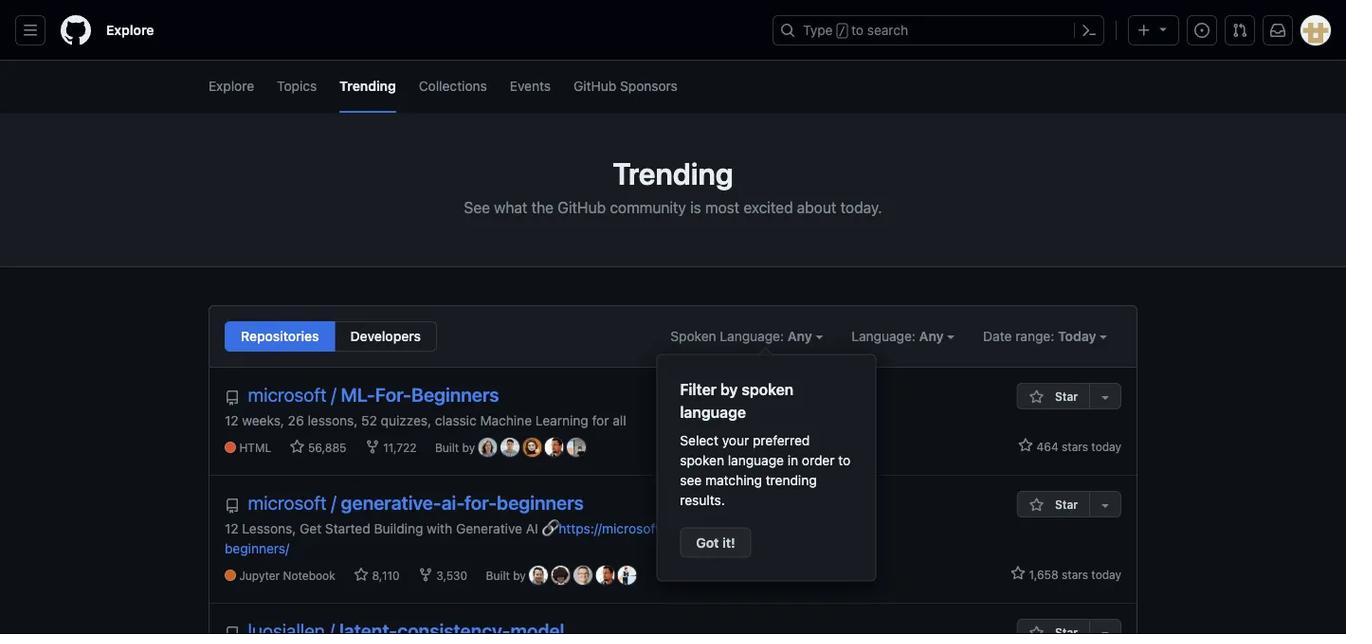 Task type: describe. For each thing, give the bounding box(es) containing it.
type / to search
[[803, 22, 909, 38]]

trending link
[[340, 61, 396, 113]]

0 vertical spatial github
[[574, 78, 617, 93]]

see
[[680, 473, 702, 488]]

microsoft / generative-ai-for-beginners
[[248, 492, 584, 514]]

plus image
[[1137, 23, 1152, 38]]

26
[[288, 413, 304, 428]]

12 weeks, 26 lessons, 52 quizzes, classic machine learning for all
[[225, 413, 627, 428]]

464 stars today
[[1034, 440, 1122, 453]]

0 horizontal spatial ai-
[[442, 492, 465, 514]]

get
[[300, 521, 322, 536]]

today for microsoft / ml-for-beginners
[[1092, 440, 1122, 453]]

lessons,
[[308, 413, 358, 428]]

notifications image
[[1271, 23, 1286, 38]]

1 horizontal spatial explore
[[209, 78, 254, 93]]

464
[[1037, 440, 1059, 453]]

is
[[690, 199, 702, 217]]

got it! button
[[680, 528, 752, 558]]

github inside trending see what the github community is most excited about today.
[[558, 199, 606, 217]]

today for microsoft / generative-ai-for-beginners
[[1092, 568, 1122, 581]]

add this repository to a list image
[[1098, 390, 1113, 405]]

repositories
[[241, 329, 319, 344]]

microsoft / ml-for-beginners
[[248, 384, 499, 406]]

fork image for ai-
[[418, 568, 433, 583]]

8,110
[[369, 570, 400, 583]]

collections
[[419, 78, 487, 93]]

machine
[[480, 413, 532, 428]]

sponsors
[[620, 78, 678, 93]]

jupyter
[[239, 570, 280, 583]]

1 horizontal spatial explore link
[[209, 61, 254, 113]]

11,722
[[380, 442, 417, 455]]

language inside select your preferred spoken language in order to see matching trending results.
[[728, 453, 784, 469]]

got it!
[[696, 535, 736, 551]]

trending element
[[225, 322, 437, 352]]

filter
[[680, 380, 717, 398]]

github sponsors
[[574, 78, 678, 93]]

fork image for for-
[[365, 440, 380, 455]]

repo image for microsoft / ml-for-beginners
[[225, 391, 240, 406]]

@leestott image
[[574, 566, 593, 585]]

topics
[[277, 78, 317, 93]]

html
[[239, 442, 271, 455]]

command palette image
[[1082, 23, 1097, 38]]

about
[[797, 199, 837, 217]]

stars for ml-for-beginners
[[1062, 440, 1089, 453]]

developers link
[[334, 322, 437, 352]]

all
[[613, 413, 627, 428]]

https://microsoft.github.io/generative-ai-for- beginners/ link
[[225, 521, 831, 556]]

star image for 56,885
[[290, 440, 305, 455]]

issue opened image
[[1195, 23, 1210, 38]]

your
[[722, 433, 749, 449]]

star image left 1,658
[[1011, 566, 1026, 581]]

trending for trending
[[340, 78, 396, 93]]

star button for microsoft / generative-ai-for-beginners
[[1017, 491, 1090, 518]]

generative-
[[341, 492, 442, 514]]

12 for microsoft / generative-ai-for-beginners
[[225, 521, 239, 536]]

beginners/
[[225, 541, 289, 556]]

built by for for-
[[486, 570, 529, 583]]

lessons,
[[242, 521, 296, 536]]

see
[[464, 199, 490, 217]]

0 horizontal spatial explore link
[[99, 15, 162, 46]]

topics link
[[277, 61, 317, 113]]

spoken language: any
[[671, 329, 816, 344]]

repo image for microsoft / generative-ai-for-beginners
[[225, 499, 240, 514]]

1,658
[[1030, 568, 1059, 581]]

results.
[[680, 493, 725, 508]]

to inside select your preferred spoken language in order to see matching trending results.
[[839, 453, 851, 469]]

homepage image
[[61, 15, 91, 46]]

jupyter notebook
[[239, 570, 335, 583]]

by for beginners
[[462, 442, 475, 455]]

beginners
[[412, 384, 499, 406]]

@vidushi gupta image
[[523, 438, 542, 457]]

what
[[494, 199, 528, 217]]

events
[[510, 78, 551, 93]]

trending
[[766, 473, 817, 488]]

language: any
[[852, 329, 948, 344]]

select your preferred spoken language in order to see matching trending results.
[[680, 433, 851, 508]]

developers
[[350, 329, 421, 344]]

12 lessons, get started building with generative ai 🔗
[[225, 521, 559, 536]]

spoken inside filter by spoken language
[[742, 380, 794, 398]]

star image down 464
[[1030, 498, 1045, 513]]

star button for microsoft / ml-for-beginners
[[1017, 383, 1090, 410]]

notebook
[[283, 570, 335, 583]]

microsoft for microsoft / generative-ai-for-beginners
[[248, 492, 327, 514]]

repositories link
[[225, 322, 335, 352]]

weeks,
[[242, 413, 284, 428]]

filter by spoken language
[[680, 380, 794, 421]]

date
[[984, 329, 1012, 344]]

@minwook shin image
[[567, 438, 586, 457]]

it!
[[723, 535, 736, 551]]

search
[[868, 22, 909, 38]]

52
[[361, 413, 377, 428]]

for
[[592, 413, 609, 428]]

git pull request image
[[1233, 23, 1248, 38]]

3,530
[[433, 570, 468, 583]]

today
[[1058, 329, 1097, 344]]

classic
[[435, 413, 477, 428]]

star for generative-ai-for-beginners
[[1056, 498, 1078, 511]]

got
[[696, 535, 719, 551]]



Task type: locate. For each thing, give the bounding box(es) containing it.
1 horizontal spatial to
[[852, 22, 864, 38]]

1 vertical spatial microsoft
[[248, 492, 327, 514]]

0 vertical spatial microsoft
[[248, 384, 327, 406]]

repo image
[[225, 627, 240, 635]]

0 vertical spatial by
[[721, 380, 738, 398]]

0 horizontal spatial spoken
[[680, 453, 725, 469]]

0 horizontal spatial any
[[788, 329, 813, 344]]

2 star from the top
[[1056, 498, 1078, 511]]

star image down started
[[354, 568, 369, 583]]

1 vertical spatial repo image
[[225, 499, 240, 514]]

today down add this repository to a list image
[[1092, 440, 1122, 453]]

explore
[[106, 22, 154, 38], [209, 78, 254, 93]]

0 vertical spatial explore link
[[99, 15, 162, 46]]

add this repository to a list image down '464 stars today'
[[1098, 498, 1113, 513]]

1 horizontal spatial built
[[486, 570, 510, 583]]

12 up beginners/
[[225, 521, 239, 536]]

repo image up beginners/
[[225, 499, 240, 514]]

events link
[[510, 61, 551, 113]]

ai-
[[442, 492, 465, 514], [792, 521, 808, 536]]

1 star button from the top
[[1017, 383, 1090, 410]]

2 add this repository to a list image from the top
[[1098, 626, 1113, 635]]

ai- up with
[[442, 492, 465, 514]]

1 vertical spatial built by
[[486, 570, 529, 583]]

by inside filter by spoken language
[[721, 380, 738, 398]]

2 vertical spatial by
[[513, 570, 526, 583]]

56,885 link
[[290, 440, 347, 457]]

@softchris image left @minwook shin "image"
[[545, 438, 564, 457]]

12 for microsoft / ml-for-beginners
[[225, 413, 239, 428]]

star button up 464
[[1017, 383, 1090, 410]]

trending right topics
[[340, 78, 396, 93]]

@kinfey image
[[618, 566, 637, 585]]

range:
[[1016, 329, 1055, 344]]

0 horizontal spatial explore
[[106, 22, 154, 38]]

github right the
[[558, 199, 606, 217]]

started
[[325, 521, 371, 536]]

@softchris image left @kinfey image
[[596, 566, 615, 585]]

1 vertical spatial /
[[331, 384, 336, 406]]

order
[[802, 453, 835, 469]]

star image inside the 8,110 link
[[354, 568, 369, 583]]

today right 1,658
[[1092, 568, 1122, 581]]

by left @john0isaac image
[[513, 570, 526, 583]]

1 vertical spatial built
[[486, 570, 510, 583]]

/ inside 'type / to search'
[[839, 25, 846, 38]]

0 horizontal spatial for-
[[465, 492, 497, 514]]

microsoft up the lessons,
[[248, 492, 327, 514]]

star image
[[1030, 498, 1045, 513], [1011, 566, 1026, 581], [354, 568, 369, 583], [1030, 626, 1045, 635]]

today
[[1092, 440, 1122, 453], [1092, 568, 1122, 581]]

1 add this repository to a list image from the top
[[1098, 498, 1113, 513]]

star image for 464 stars today
[[1019, 438, 1034, 453]]

0 horizontal spatial to
[[839, 453, 851, 469]]

quizzes,
[[381, 413, 432, 428]]

star image up 464
[[1030, 390, 1045, 405]]

2 vertical spatial /
[[331, 492, 336, 514]]

1,658 stars today
[[1026, 568, 1122, 581]]

@jlooper image
[[479, 438, 498, 457]]

learning
[[536, 413, 589, 428]]

add this repository to a list image down 1,658 stars today
[[1098, 626, 1113, 635]]

github
[[574, 78, 617, 93], [558, 199, 606, 217]]

3,530 link
[[418, 568, 468, 585]]

fork image right 8,110
[[418, 568, 433, 583]]

1 horizontal spatial fork image
[[418, 568, 433, 583]]

in
[[788, 453, 799, 469]]

0 vertical spatial /
[[839, 25, 846, 38]]

trending see what the github community is most excited about today.
[[464, 156, 883, 217]]

@softchris image for microsoft / generative-ai-for-beginners
[[596, 566, 615, 585]]

1 language: from the left
[[720, 329, 784, 344]]

0 vertical spatial built
[[435, 442, 459, 455]]

1 stars from the top
[[1062, 440, 1089, 453]]

0 vertical spatial explore
[[106, 22, 154, 38]]

1 horizontal spatial ai-
[[792, 521, 808, 536]]

1 horizontal spatial for-
[[808, 521, 831, 536]]

1 vertical spatial github
[[558, 199, 606, 217]]

1 vertical spatial @softchris image
[[596, 566, 615, 585]]

repo image
[[225, 391, 240, 406], [225, 499, 240, 514]]

2 12 from the top
[[225, 521, 239, 536]]

trending for trending see what the github community is most excited about today.
[[613, 156, 734, 192]]

1 vertical spatial fork image
[[418, 568, 433, 583]]

0 vertical spatial 12
[[225, 413, 239, 428]]

preferred
[[753, 433, 810, 449]]

the
[[532, 199, 554, 217]]

trending inside trending see what the github community is most excited about today.
[[613, 156, 734, 192]]

explore link left topics link
[[209, 61, 254, 113]]

ml-
[[341, 384, 375, 406]]

for- down the trending at bottom
[[808, 521, 831, 536]]

microsoft
[[248, 384, 327, 406], [248, 492, 327, 514]]

excited
[[744, 199, 793, 217]]

2 today from the top
[[1092, 568, 1122, 581]]

spoken inside select your preferred spoken language in order to see matching trending results.
[[680, 453, 725, 469]]

by
[[721, 380, 738, 398], [462, 442, 475, 455], [513, 570, 526, 583]]

star image down 1,658
[[1030, 626, 1045, 635]]

spoken
[[671, 329, 717, 344]]

2 horizontal spatial by
[[721, 380, 738, 398]]

/ for generative-ai-for-beginners
[[331, 492, 336, 514]]

1 horizontal spatial any
[[920, 329, 944, 344]]

0 vertical spatial star
[[1056, 390, 1078, 403]]

date range: today
[[984, 329, 1100, 344]]

0 vertical spatial repo image
[[225, 391, 240, 406]]

star for ml-for-beginners
[[1056, 390, 1078, 403]]

spoken
[[742, 380, 794, 398], [680, 453, 725, 469]]

1 horizontal spatial @softchris image
[[596, 566, 615, 585]]

explore link right homepage image
[[99, 15, 162, 46]]

most
[[706, 199, 740, 217]]

triangle down image
[[1156, 21, 1171, 37]]

built for beginners
[[435, 442, 459, 455]]

today.
[[841, 199, 883, 217]]

11,722 link
[[365, 440, 417, 457]]

0 vertical spatial add this repository to a list image
[[1098, 498, 1113, 513]]

any up filter by spoken language
[[788, 329, 813, 344]]

building
[[374, 521, 423, 536]]

select
[[680, 433, 719, 449]]

explore left topics
[[209, 78, 254, 93]]

0 horizontal spatial built by
[[435, 442, 479, 455]]

for- up generative
[[465, 492, 497, 514]]

repo image up the html
[[225, 391, 240, 406]]

https://microsoft.github.io/generative-ai-for- beginners/
[[225, 521, 831, 556]]

2 any from the left
[[920, 329, 944, 344]]

1 vertical spatial stars
[[1062, 568, 1089, 581]]

matching
[[706, 473, 762, 488]]

@hereje image
[[501, 438, 520, 457]]

language inside filter by spoken language
[[680, 403, 746, 421]]

1 vertical spatial spoken
[[680, 453, 725, 469]]

type
[[803, 22, 833, 38]]

star button
[[1017, 383, 1090, 410], [1017, 491, 1090, 518]]

add this repository to a list image
[[1098, 498, 1113, 513], [1098, 626, 1113, 635]]

community
[[610, 199, 687, 217]]

to
[[852, 22, 864, 38], [839, 453, 851, 469]]

/ left ml-
[[331, 384, 336, 406]]

spoken down select on the bottom right of the page
[[680, 453, 725, 469]]

0 vertical spatial today
[[1092, 440, 1122, 453]]

0 horizontal spatial trending
[[340, 78, 396, 93]]

fork image down 52
[[365, 440, 380, 455]]

language
[[680, 403, 746, 421], [728, 453, 784, 469]]

for- inside the https://microsoft.github.io/generative-ai-for- beginners/
[[808, 521, 831, 536]]

built for for-
[[486, 570, 510, 583]]

ai
[[526, 521, 538, 536]]

beginners
[[497, 492, 584, 514]]

1 horizontal spatial language:
[[852, 329, 916, 344]]

microsoft for microsoft / ml-for-beginners
[[248, 384, 327, 406]]

1 horizontal spatial built by
[[486, 570, 529, 583]]

0 vertical spatial star button
[[1017, 383, 1090, 410]]

github sponsors link
[[574, 61, 678, 113]]

microsoft up 26
[[248, 384, 327, 406]]

@koreyspace image
[[552, 566, 571, 585]]

0 vertical spatial built by
[[435, 442, 479, 455]]

1 vertical spatial to
[[839, 453, 851, 469]]

star image
[[1030, 390, 1045, 405], [1019, 438, 1034, 453], [290, 440, 305, 455]]

2 language: from the left
[[852, 329, 916, 344]]

0 vertical spatial spoken
[[742, 380, 794, 398]]

/ for to search
[[839, 25, 846, 38]]

collections link
[[419, 61, 487, 113]]

built by down https://microsoft.github.io/generative-ai-for- beginners/ link
[[486, 570, 529, 583]]

0 horizontal spatial built
[[435, 442, 459, 455]]

star left add this repository to a list image
[[1056, 390, 1078, 403]]

/
[[839, 25, 846, 38], [331, 384, 336, 406], [331, 492, 336, 514]]

0 vertical spatial @softchris image
[[545, 438, 564, 457]]

0 horizontal spatial @softchris image
[[545, 438, 564, 457]]

1 vertical spatial star
[[1056, 498, 1078, 511]]

any left date
[[920, 329, 944, 344]]

stars right 464
[[1062, 440, 1089, 453]]

12
[[225, 413, 239, 428], [225, 521, 239, 536]]

1 vertical spatial by
[[462, 442, 475, 455]]

spoken up 'preferred'
[[742, 380, 794, 398]]

stars right 1,658
[[1062, 568, 1089, 581]]

built by for beginners
[[435, 442, 479, 455]]

2 stars from the top
[[1062, 568, 1089, 581]]

github left sponsors
[[574, 78, 617, 93]]

built by
[[435, 442, 479, 455], [486, 570, 529, 583]]

to left "search"
[[852, 22, 864, 38]]

ai- down the trending at bottom
[[792, 521, 808, 536]]

0 vertical spatial fork image
[[365, 440, 380, 455]]

1 vertical spatial star button
[[1017, 491, 1090, 518]]

1 today from the top
[[1092, 440, 1122, 453]]

2 microsoft from the top
[[248, 492, 327, 514]]

1 repo image from the top
[[225, 391, 240, 406]]

1 vertical spatial today
[[1092, 568, 1122, 581]]

generative
[[456, 521, 523, 536]]

🔗
[[542, 521, 555, 536]]

1 12 from the top
[[225, 413, 239, 428]]

0 horizontal spatial language:
[[720, 329, 784, 344]]

for-
[[375, 384, 412, 406]]

56,885
[[305, 442, 347, 455]]

built by down classic
[[435, 442, 479, 455]]

1 vertical spatial ai-
[[792, 521, 808, 536]]

1 star from the top
[[1056, 390, 1078, 403]]

stars
[[1062, 440, 1089, 453], [1062, 568, 1089, 581]]

0 vertical spatial for-
[[465, 492, 497, 514]]

1 vertical spatial language
[[728, 453, 784, 469]]

trending
[[340, 78, 396, 93], [613, 156, 734, 192]]

1 vertical spatial explore link
[[209, 61, 254, 113]]

language:
[[720, 329, 784, 344], [852, 329, 916, 344]]

trending up the is
[[613, 156, 734, 192]]

1 microsoft from the top
[[248, 384, 327, 406]]

language down your at bottom right
[[728, 453, 784, 469]]

2 star button from the top
[[1017, 491, 1090, 518]]

1 vertical spatial for-
[[808, 521, 831, 536]]

fork image
[[365, 440, 380, 455], [418, 568, 433, 583]]

by for for-
[[513, 570, 526, 583]]

0 horizontal spatial fork image
[[365, 440, 380, 455]]

star image inside 56,885 link
[[290, 440, 305, 455]]

star
[[1056, 390, 1078, 403], [1056, 498, 1078, 511]]

8,110 link
[[354, 568, 400, 585]]

1 vertical spatial explore
[[209, 78, 254, 93]]

built left @john0isaac image
[[486, 570, 510, 583]]

star down '464 stars today'
[[1056, 498, 1078, 511]]

1 any from the left
[[788, 329, 813, 344]]

/ right type
[[839, 25, 846, 38]]

0 vertical spatial ai-
[[442, 492, 465, 514]]

https://microsoft.github.io/generative-
[[559, 521, 792, 536]]

1 horizontal spatial by
[[513, 570, 526, 583]]

@john0isaac image
[[529, 566, 548, 585]]

0 horizontal spatial by
[[462, 442, 475, 455]]

star image down 26
[[290, 440, 305, 455]]

with
[[427, 521, 453, 536]]

to right order
[[839, 453, 851, 469]]

star image left 464
[[1019, 438, 1034, 453]]

fork image inside '3,530' link
[[418, 568, 433, 583]]

/ for ml-for-beginners
[[331, 384, 336, 406]]

12 left weeks,
[[225, 413, 239, 428]]

language down filter
[[680, 403, 746, 421]]

built down classic
[[435, 442, 459, 455]]

stars for generative-ai-for-beginners
[[1062, 568, 1089, 581]]

star button down 464
[[1017, 491, 1090, 518]]

fork image inside 11,722 link
[[365, 440, 380, 455]]

any
[[788, 329, 813, 344], [920, 329, 944, 344]]

0 vertical spatial to
[[852, 22, 864, 38]]

by left @jlooper icon
[[462, 442, 475, 455]]

explore link
[[99, 15, 162, 46], [209, 61, 254, 113]]

0 vertical spatial stars
[[1062, 440, 1089, 453]]

/ up started
[[331, 492, 336, 514]]

0 vertical spatial language
[[680, 403, 746, 421]]

by right filter
[[721, 380, 738, 398]]

2 repo image from the top
[[225, 499, 240, 514]]

0 vertical spatial trending
[[340, 78, 396, 93]]

1 vertical spatial add this repository to a list image
[[1098, 626, 1113, 635]]

1 horizontal spatial trending
[[613, 156, 734, 192]]

1 horizontal spatial spoken
[[742, 380, 794, 398]]

1 vertical spatial 12
[[225, 521, 239, 536]]

@softchris image
[[545, 438, 564, 457], [596, 566, 615, 585]]

@softchris image for microsoft / ml-for-beginners
[[545, 438, 564, 457]]

ai- inside the https://microsoft.github.io/generative-ai-for- beginners/
[[792, 521, 808, 536]]

explore right homepage image
[[106, 22, 154, 38]]

1 vertical spatial trending
[[613, 156, 734, 192]]



Task type: vqa. For each thing, say whether or not it's contained in the screenshot.
@MATTHIASKRGR image
no



